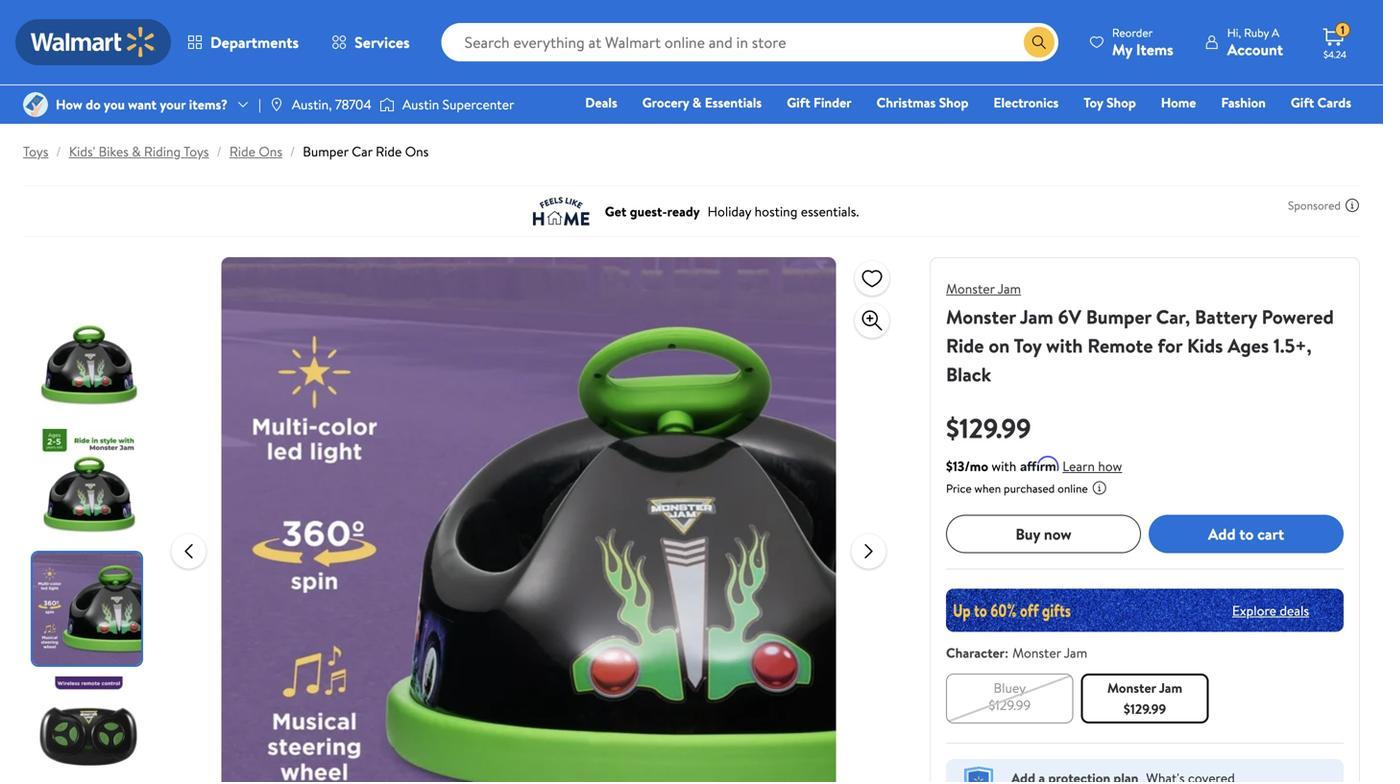 Task type: vqa. For each thing, say whether or not it's contained in the screenshot.
the bottommost 40%
no



Task type: locate. For each thing, give the bounding box(es) containing it.
 image right 78704
[[379, 95, 395, 114]]

 image left how at top
[[23, 92, 48, 117]]

gift cards link
[[1282, 92, 1360, 113]]

monster down up to sixty percent off deals. shop now. image
[[1108, 679, 1157, 698]]

bumper
[[303, 142, 349, 161], [1086, 304, 1152, 330]]

austin, 78704
[[292, 95, 372, 114]]

shop up 'registry' link at right
[[1107, 93, 1136, 112]]

2 ons from the left
[[405, 142, 429, 161]]

one debit
[[1205, 120, 1269, 139]]

character : monster jam
[[946, 644, 1088, 663]]

1 vertical spatial bumper
[[1086, 304, 1152, 330]]

shop right christmas
[[939, 93, 969, 112]]

learn how
[[1063, 457, 1123, 476]]

/ right ride ons link
[[290, 142, 295, 161]]

online
[[1058, 481, 1088, 497]]

electronics
[[994, 93, 1059, 112]]

ons down |
[[259, 142, 282, 161]]

riding
[[144, 142, 181, 161]]

one
[[1205, 120, 1233, 139]]

2 horizontal spatial /
[[290, 142, 295, 161]]

bumper up remote
[[1086, 304, 1152, 330]]

gift inside gift cards registry
[[1291, 93, 1315, 112]]

gift left cards
[[1291, 93, 1315, 112]]

shop
[[939, 93, 969, 112], [1107, 93, 1136, 112]]

$4.24
[[1324, 48, 1347, 61]]

0 horizontal spatial ons
[[259, 142, 282, 161]]

ride inside monster jam monster jam 6v bumper car, battery powered ride on toy with remote for kids ages 1.5+, black
[[946, 332, 984, 359]]

shop inside toy shop link
[[1107, 93, 1136, 112]]

ad disclaimer and feedback image
[[1345, 198, 1360, 213]]

items
[[1136, 39, 1174, 60]]

1 horizontal spatial ons
[[405, 142, 429, 161]]

0 vertical spatial bumper
[[303, 142, 349, 161]]

kids'
[[69, 142, 95, 161]]

up to sixty percent off deals. shop now. image
[[946, 589, 1344, 633]]

1.5+,
[[1274, 332, 1312, 359]]

ons down austin
[[405, 142, 429, 161]]

for
[[1158, 332, 1183, 359]]

monster jam 6v bumper car, battery powered ride on toy with remote for kids ages 1.5+, black - image 1 of 13 image
[[33, 306, 145, 418]]

1 vertical spatial toy
[[1014, 332, 1042, 359]]

services button
[[315, 19, 426, 65]]

1 vertical spatial with
[[992, 457, 1017, 476]]

bumper car ride ons link
[[303, 142, 429, 161]]

Walmart Site-Wide search field
[[442, 23, 1059, 61]]

1 vertical spatial &
[[132, 142, 141, 161]]

gift left finder
[[787, 93, 811, 112]]

explore deals link
[[1225, 594, 1317, 628]]

add
[[1209, 524, 1236, 545]]

0 horizontal spatial toy
[[1014, 332, 1042, 359]]

ride
[[229, 142, 256, 161], [376, 142, 402, 161], [946, 332, 984, 359]]

buy
[[1016, 524, 1041, 545]]

1 horizontal spatial /
[[217, 142, 222, 161]]

hi, ruby a account
[[1228, 24, 1284, 60]]

fashion
[[1222, 93, 1266, 112]]

your
[[160, 95, 186, 114]]

1 horizontal spatial toys
[[184, 142, 209, 161]]

wpp logo image
[[962, 768, 996, 783]]

registry
[[1131, 120, 1180, 139]]

shop for christmas shop
[[939, 93, 969, 112]]

with inside monster jam monster jam 6v bumper car, battery powered ride on toy with remote for kids ages 1.5+, black
[[1047, 332, 1083, 359]]

austin
[[403, 95, 439, 114]]

0 horizontal spatial with
[[992, 457, 1017, 476]]

search icon image
[[1032, 35, 1047, 50]]

hi,
[[1228, 24, 1242, 41]]

ride up black
[[946, 332, 984, 359]]

1 gift from the left
[[787, 93, 811, 112]]

sponsored
[[1288, 197, 1341, 214]]

bluey $129.99
[[989, 679, 1031, 715]]

1 horizontal spatial with
[[1047, 332, 1083, 359]]

 image
[[269, 97, 284, 112]]

1 horizontal spatial shop
[[1107, 93, 1136, 112]]

toys
[[23, 142, 48, 161], [184, 142, 209, 161]]

with down 6v
[[1047, 332, 1083, 359]]

electronics link
[[985, 92, 1068, 113]]

buy now button
[[946, 515, 1141, 554]]

grocery
[[642, 93, 689, 112]]

monster jam 6v bumper car, battery powered ride on toy with remote for kids ages 1.5+, black - image 2 of 13 image
[[33, 429, 145, 542]]

jam down up to sixty percent off deals. shop now. image
[[1159, 679, 1183, 698]]

toy
[[1084, 93, 1104, 112], [1014, 332, 1042, 359]]

add to cart
[[1209, 524, 1285, 545]]

2 shop from the left
[[1107, 93, 1136, 112]]

with up price when purchased online
[[992, 457, 1017, 476]]

on
[[989, 332, 1010, 359]]

bluey
[[994, 679, 1026, 698]]

christmas shop
[[877, 93, 969, 112]]

3 / from the left
[[290, 142, 295, 161]]

1 horizontal spatial  image
[[379, 95, 395, 114]]

/ left ride ons link
[[217, 142, 222, 161]]

previous media item image
[[177, 540, 200, 563]]

/ right the toys link
[[56, 142, 61, 161]]

 image
[[23, 92, 48, 117], [379, 95, 395, 114]]

Search search field
[[442, 23, 1059, 61]]

departments
[[210, 32, 299, 53]]

how do you want your items?
[[56, 95, 228, 114]]

jam inside monster jam $129.99
[[1159, 679, 1183, 698]]

1 shop from the left
[[939, 93, 969, 112]]

now
[[1044, 524, 1072, 545]]

character
[[946, 644, 1005, 663]]

1 horizontal spatial &
[[693, 93, 702, 112]]

toys left kids'
[[23, 142, 48, 161]]

jam left 6v
[[1020, 304, 1054, 330]]

monster
[[946, 280, 995, 298], [946, 304, 1016, 330], [1013, 644, 1061, 663], [1108, 679, 1157, 698]]

0 horizontal spatial gift
[[787, 93, 811, 112]]

1 horizontal spatial ride
[[376, 142, 402, 161]]

bumper left car
[[303, 142, 349, 161]]

add to favorites list, monster jam 6v bumper car, battery powered ride on toy with remote for kids ages 1.5+, black image
[[861, 267, 884, 291]]

zoom image modal image
[[861, 309, 884, 332]]

home link
[[1153, 92, 1205, 113]]

price
[[946, 481, 972, 497]]

0 vertical spatial with
[[1047, 332, 1083, 359]]

legal information image
[[1092, 481, 1107, 496]]

christmas shop link
[[868, 92, 977, 113]]

monster down monster jam link
[[946, 304, 1016, 330]]

2 / from the left
[[217, 142, 222, 161]]

& right the bikes
[[132, 142, 141, 161]]

1 horizontal spatial gift
[[1291, 93, 1315, 112]]

with
[[1047, 332, 1083, 359], [992, 457, 1017, 476]]

1 horizontal spatial bumper
[[1086, 304, 1152, 330]]

how
[[1098, 457, 1123, 476]]

walmart image
[[31, 27, 156, 58]]

$13/mo with
[[946, 457, 1017, 476]]

0 horizontal spatial /
[[56, 142, 61, 161]]

services
[[355, 32, 410, 53]]

a
[[1272, 24, 1280, 41]]

0 horizontal spatial shop
[[939, 93, 969, 112]]

kids' bikes & riding toys link
[[69, 142, 209, 161]]

0 vertical spatial toy
[[1084, 93, 1104, 112]]

0 horizontal spatial toys
[[23, 142, 48, 161]]

shop for toy shop
[[1107, 93, 1136, 112]]

add to cart button
[[1149, 515, 1344, 554]]

0 vertical spatial &
[[693, 93, 702, 112]]

shop inside the christmas shop 'link'
[[939, 93, 969, 112]]

&
[[693, 93, 702, 112], [132, 142, 141, 161]]

austin supercenter
[[403, 95, 514, 114]]

2 gift from the left
[[1291, 93, 1315, 112]]

toys link
[[23, 142, 48, 161]]

& right grocery
[[693, 93, 702, 112]]

monster jam 6v bumper car, battery powered ride on toy with remote for kids ages 1.5+, black - image 4 of 13 image
[[33, 677, 145, 783]]

ages
[[1228, 332, 1269, 359]]

deals
[[585, 93, 618, 112]]

bikes
[[99, 142, 129, 161]]

ride right car
[[376, 142, 402, 161]]

ride right "riding"
[[229, 142, 256, 161]]

toys right "riding"
[[184, 142, 209, 161]]

2 horizontal spatial ride
[[946, 332, 984, 359]]

gift
[[787, 93, 811, 112], [1291, 93, 1315, 112]]

0 horizontal spatial  image
[[23, 92, 48, 117]]



Task type: describe. For each thing, give the bounding box(es) containing it.
gift finder link
[[778, 92, 860, 113]]

toy shop
[[1084, 93, 1136, 112]]

reorder
[[1112, 24, 1153, 41]]

explore deals
[[1233, 602, 1309, 620]]

gift finder
[[787, 93, 852, 112]]

1 / from the left
[[56, 142, 61, 161]]

monster jam 6v bumper car, battery powered ride on toy with remote for kids ages 1.5+, black - image 3 of 13 image
[[33, 553, 145, 666]]

gift for cards
[[1291, 93, 1315, 112]]

jam right :
[[1064, 644, 1088, 663]]

cart
[[1258, 524, 1285, 545]]

car,
[[1156, 304, 1191, 330]]

how
[[56, 95, 82, 114]]

remote
[[1088, 332, 1153, 359]]

monster jam $129.99
[[1108, 679, 1183, 719]]

monster up on
[[946, 280, 995, 298]]

home
[[1161, 93, 1197, 112]]

monster inside monster jam $129.99
[[1108, 679, 1157, 698]]

do
[[86, 95, 101, 114]]

registry link
[[1122, 119, 1188, 140]]

bumper inside monster jam monster jam 6v bumper car, battery powered ride on toy with remote for kids ages 1.5+, black
[[1086, 304, 1152, 330]]

grocery & essentials link
[[634, 92, 771, 113]]

next media item image
[[857, 540, 881, 563]]

finder
[[814, 93, 852, 112]]

austin,
[[292, 95, 332, 114]]

1
[[1341, 22, 1345, 38]]

learn
[[1063, 457, 1095, 476]]

debit
[[1237, 120, 1269, 139]]

powered
[[1262, 304, 1334, 330]]

$129.99 inside monster jam $129.99
[[1124, 700, 1166, 719]]

want
[[128, 95, 157, 114]]

toys / kids' bikes & riding toys / ride ons / bumper car ride ons
[[23, 142, 429, 161]]

explore
[[1233, 602, 1277, 620]]

character list
[[942, 671, 1348, 728]]

grocery & essentials
[[642, 93, 762, 112]]

purchased
[[1004, 481, 1055, 497]]

monster jam monster jam 6v bumper car, battery powered ride on toy with remote for kids ages 1.5+, black
[[946, 280, 1334, 388]]

learn how button
[[1063, 457, 1123, 477]]

deals
[[1280, 602, 1309, 620]]

monster right :
[[1013, 644, 1061, 663]]

toy inside monster jam monster jam 6v bumper car, battery powered ride on toy with remote for kids ages 1.5+, black
[[1014, 332, 1042, 359]]

cards
[[1318, 93, 1352, 112]]

2 toys from the left
[[184, 142, 209, 161]]

reorder my items
[[1112, 24, 1174, 60]]

jam up on
[[998, 280, 1021, 298]]

price when purchased online
[[946, 481, 1088, 497]]

one debit link
[[1196, 119, 1278, 140]]

buy now
[[1016, 524, 1072, 545]]

$13/mo
[[946, 457, 989, 476]]

 image for austin supercenter
[[379, 95, 395, 114]]

to
[[1240, 524, 1254, 545]]

 image for how do you want your items?
[[23, 92, 48, 117]]

0 horizontal spatial bumper
[[303, 142, 349, 161]]

car
[[352, 142, 373, 161]]

:
[[1005, 644, 1009, 663]]

deals link
[[577, 92, 626, 113]]

fashion link
[[1213, 92, 1275, 113]]

items?
[[189, 95, 228, 114]]

account
[[1228, 39, 1284, 60]]

toy shop link
[[1075, 92, 1145, 113]]

monster jam link
[[946, 280, 1021, 298]]

gift for finder
[[787, 93, 811, 112]]

battery
[[1195, 304, 1257, 330]]

black
[[946, 361, 991, 388]]

christmas
[[877, 93, 936, 112]]

departments button
[[171, 19, 315, 65]]

supercenter
[[443, 95, 514, 114]]

78704
[[335, 95, 372, 114]]

|
[[258, 95, 261, 114]]

kids
[[1187, 332, 1223, 359]]

1 horizontal spatial toy
[[1084, 93, 1104, 112]]

6v
[[1058, 304, 1082, 330]]

affirm image
[[1021, 456, 1059, 472]]

walmart+ link
[[1286, 119, 1360, 140]]

ride ons link
[[229, 142, 282, 161]]

0 horizontal spatial ride
[[229, 142, 256, 161]]

1 toys from the left
[[23, 142, 48, 161]]

0 horizontal spatial &
[[132, 142, 141, 161]]

ruby
[[1244, 24, 1269, 41]]

monster jam 6v bumper car, battery powered ride on toy with remote for kids ages 1.5+, black image
[[221, 257, 836, 783]]

my
[[1112, 39, 1133, 60]]

essentials
[[705, 93, 762, 112]]

when
[[975, 481, 1001, 497]]

you
[[104, 95, 125, 114]]

1 ons from the left
[[259, 142, 282, 161]]



